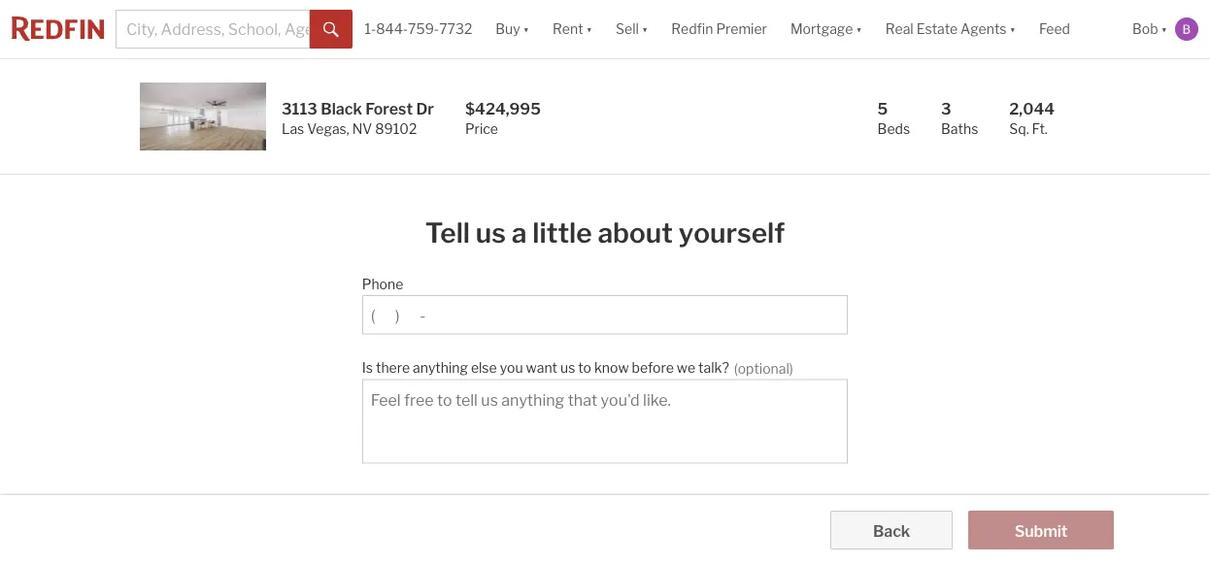 Task type: describe. For each thing, give the bounding box(es) containing it.
,
[[346, 120, 349, 137]]

1-844-759-7732 link
[[365, 21, 472, 37]]

City, Address, School, Agent, ZIP search field
[[116, 10, 310, 49]]

is
[[362, 360, 373, 376]]

rent ▾
[[553, 21, 593, 37]]

black
[[321, 99, 362, 118]]

real estate agents ▾ button
[[874, 0, 1028, 58]]

feed button
[[1028, 0, 1121, 58]]

buy ▾ button
[[484, 0, 541, 58]]

ft.
[[1032, 120, 1048, 137]]

▾ for bob ▾
[[1161, 21, 1167, 37]]

is there anything else you want us to know before we talk? element
[[362, 350, 838, 379]]

redfin
[[671, 21, 713, 37]]

is there anything else you want us to know before we talk?
[[362, 360, 729, 376]]

3113
[[282, 99, 317, 118]]

844-
[[376, 21, 408, 37]]

anything
[[413, 360, 468, 376]]

know
[[594, 360, 629, 376]]

to
[[578, 360, 591, 376]]

want
[[526, 360, 558, 376]]

las
[[282, 120, 304, 137]]

estate
[[917, 21, 958, 37]]

premier
[[716, 21, 767, 37]]

forest
[[365, 99, 413, 118]]

else
[[471, 360, 497, 376]]

price
[[465, 120, 498, 137]]

mortgage ▾ button
[[779, 0, 874, 58]]

$424,995
[[465, 99, 541, 118]]

beds
[[878, 120, 910, 137]]

▾ for sell ▾
[[642, 21, 648, 37]]

5 beds
[[878, 99, 910, 137]]

buy ▾ button
[[496, 0, 529, 58]]

submit button
[[968, 511, 1114, 550]]

buy ▾
[[496, 21, 529, 37]]

yourself
[[679, 217, 785, 250]]

5
[[878, 99, 888, 118]]

phone. required field. element
[[362, 266, 838, 295]]

nv
[[352, 120, 372, 137]]

rent ▾ button
[[541, 0, 604, 58]]

tell us a little about yourself
[[425, 217, 785, 250]]

mortgage ▾
[[791, 21, 862, 37]]

vegas
[[307, 120, 346, 137]]

redfin premier
[[671, 21, 767, 37]]

real
[[886, 21, 914, 37]]

mortgage ▾ button
[[791, 0, 862, 58]]

▾ for mortgage ▾
[[856, 21, 862, 37]]

us inside is there anything else you want us to know before we talk? element
[[560, 360, 575, 376]]

user photo image
[[1175, 17, 1199, 41]]

real estate agents ▾ link
[[886, 0, 1016, 58]]



Task type: locate. For each thing, give the bounding box(es) containing it.
6 ▾ from the left
[[1161, 21, 1167, 37]]

5 ▾ from the left
[[1010, 21, 1016, 37]]

▾ right mortgage
[[856, 21, 862, 37]]

1 vertical spatial us
[[560, 360, 575, 376]]

▾ right sell
[[642, 21, 648, 37]]

sell ▾
[[616, 21, 648, 37]]

▾ inside dropdown button
[[1010, 21, 1016, 37]]

agents
[[961, 21, 1007, 37]]

▾ right the rent
[[586, 21, 593, 37]]

submit
[[1015, 522, 1068, 541]]

2,044
[[1009, 99, 1055, 118]]

1 horizontal spatial us
[[560, 360, 575, 376]]

we
[[677, 360, 695, 376]]

us left a
[[476, 217, 506, 250]]

3
[[941, 99, 951, 118]]

there
[[376, 360, 410, 376]]

buy
[[496, 21, 520, 37]]

real estate agents ▾
[[886, 21, 1016, 37]]

sq.
[[1009, 120, 1029, 137]]

1-
[[365, 21, 376, 37]]

▾ right buy
[[523, 21, 529, 37]]

$424,995 price
[[465, 99, 541, 137]]

rent
[[553, 21, 583, 37]]

talk?
[[698, 360, 729, 376]]

▾ right agents
[[1010, 21, 1016, 37]]

759-
[[408, 21, 439, 37]]

before
[[632, 360, 674, 376]]

about
[[598, 217, 673, 250]]

submit search image
[[324, 22, 339, 38]]

0 horizontal spatial us
[[476, 217, 506, 250]]

sell
[[616, 21, 639, 37]]

us left to at the bottom left of the page
[[560, 360, 575, 376]]

phone
[[362, 276, 403, 292]]

baths
[[941, 120, 978, 137]]

Is there anything else you want us to know before we talk? text field
[[371, 390, 839, 454]]

▾ for rent ▾
[[586, 21, 593, 37]]

▾ right bob
[[1161, 21, 1167, 37]]

you
[[500, 360, 523, 376]]

1 ▾ from the left
[[523, 21, 529, 37]]

89102
[[375, 120, 417, 137]]

bob ▾
[[1132, 21, 1167, 37]]

7732
[[439, 21, 472, 37]]

2 ▾ from the left
[[586, 21, 593, 37]]

sell ▾ button
[[616, 0, 648, 58]]

3 baths
[[941, 99, 978, 137]]

rent ▾ button
[[553, 0, 593, 58]]

mortgage
[[791, 21, 853, 37]]

little
[[533, 217, 592, 250]]

▾ for buy ▾
[[523, 21, 529, 37]]

sell ▾ button
[[604, 0, 660, 58]]

3113 black forest dr las vegas , nv 89102
[[282, 99, 434, 137]]

redfin premier button
[[660, 0, 779, 58]]

back button
[[831, 511, 953, 550]]

4 ▾ from the left
[[856, 21, 862, 37]]

feed
[[1039, 21, 1070, 37]]

Phone telephone field
[[371, 306, 839, 325]]

2,044 sq. ft.
[[1009, 99, 1055, 137]]

0 vertical spatial us
[[476, 217, 506, 250]]

1-844-759-7732
[[365, 21, 472, 37]]

back
[[873, 522, 910, 541]]

a
[[512, 217, 527, 250]]

▾
[[523, 21, 529, 37], [586, 21, 593, 37], [642, 21, 648, 37], [856, 21, 862, 37], [1010, 21, 1016, 37], [1161, 21, 1167, 37]]

3 ▾ from the left
[[642, 21, 648, 37]]

us
[[476, 217, 506, 250], [560, 360, 575, 376]]

bob
[[1132, 21, 1158, 37]]

tell
[[425, 217, 470, 250]]

dr
[[416, 99, 434, 118]]



Task type: vqa. For each thing, say whether or not it's contained in the screenshot.
rightmost '2023'
no



